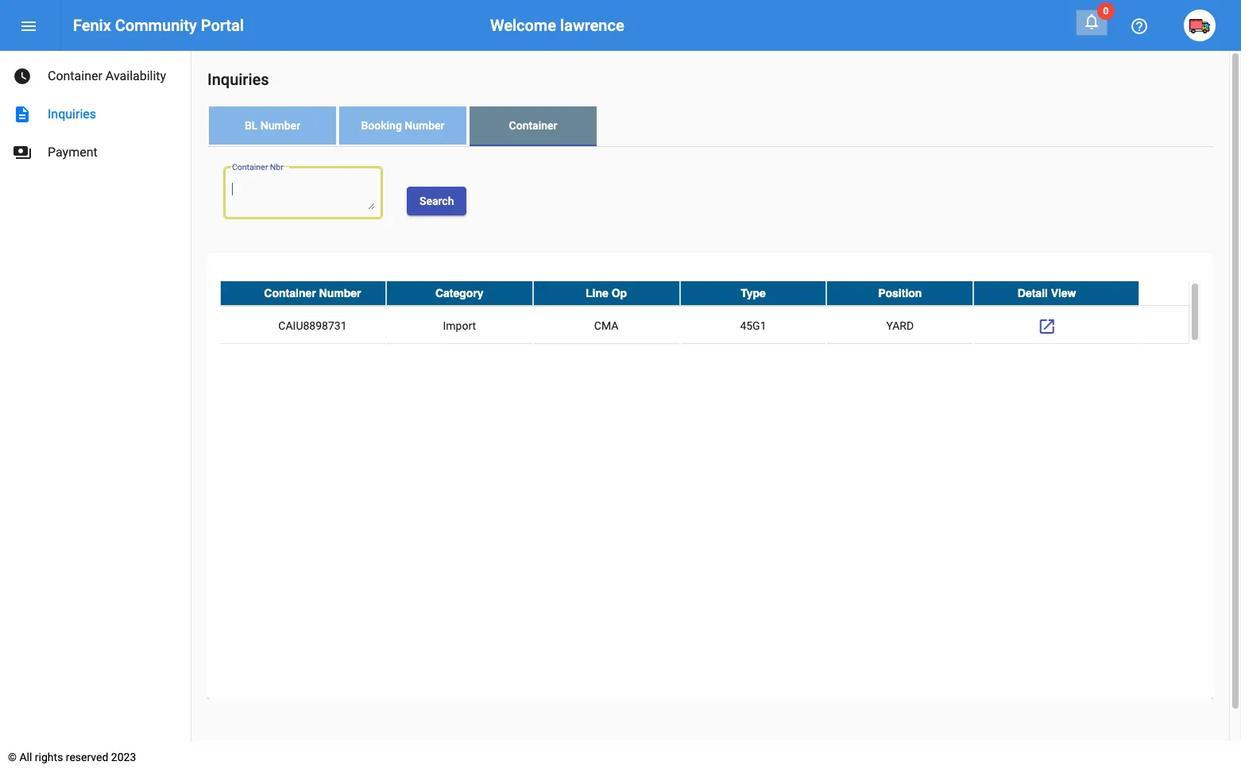 Task type: describe. For each thing, give the bounding box(es) containing it.
detail
[[1018, 287, 1048, 300]]

number for container number
[[319, 287, 361, 300]]

no color image containing watch_later
[[13, 67, 32, 86]]

lawrence
[[560, 16, 625, 35]]

booking number
[[361, 119, 445, 132]]

all
[[19, 751, 32, 764]]

detail view
[[1018, 287, 1077, 300]]

line op column header
[[533, 281, 680, 305]]

container for container availability
[[48, 68, 102, 83]]

view
[[1051, 287, 1077, 300]]

payment
[[48, 145, 98, 160]]

2023
[[111, 751, 136, 764]]

description
[[13, 105, 32, 124]]

help_outline button
[[1124, 10, 1156, 41]]

menu
[[19, 17, 38, 36]]

category column header
[[386, 281, 533, 305]]

container for container
[[509, 119, 558, 132]]

type column header
[[680, 281, 827, 305]]

line op
[[586, 287, 627, 300]]

open_in_new
[[1038, 317, 1057, 336]]

welcome
[[490, 16, 556, 35]]

open_in_new row
[[220, 306, 1189, 346]]

import
[[443, 319, 476, 332]]

detail view column header
[[974, 281, 1140, 305]]

notifications_none
[[1083, 12, 1102, 31]]

rights
[[35, 751, 63, 764]]

container for container number
[[264, 287, 316, 300]]

reserved
[[66, 751, 108, 764]]

bl number tab panel
[[207, 147, 1214, 699]]

number for booking number
[[405, 119, 445, 132]]

type
[[741, 287, 766, 300]]

number for bl number
[[261, 119, 301, 132]]

©
[[8, 751, 17, 764]]

cma
[[594, 319, 619, 332]]

bl
[[245, 119, 258, 132]]

yard
[[887, 319, 914, 332]]

notifications_none button
[[1076, 10, 1108, 36]]



Task type: vqa. For each thing, say whether or not it's contained in the screenshot.
©
yes



Task type: locate. For each thing, give the bounding box(es) containing it.
2 horizontal spatial number
[[405, 119, 445, 132]]

booking number tab panel
[[207, 147, 1214, 699]]

1 vertical spatial container
[[509, 119, 558, 132]]

menu button
[[13, 10, 45, 41]]

portal
[[201, 16, 244, 35]]

community
[[115, 16, 197, 35]]

open_in_new grid
[[220, 281, 1201, 346]]

no color image up description
[[13, 67, 32, 86]]

booking
[[361, 119, 402, 132]]

payments
[[13, 143, 32, 162]]

inquiries
[[207, 70, 269, 89], [48, 107, 96, 122]]

no color image down detail view
[[1038, 317, 1057, 336]]

1 horizontal spatial container
[[264, 287, 316, 300]]

navigation containing watch_later
[[0, 51, 191, 172]]

number
[[261, 119, 301, 132], [405, 119, 445, 132], [319, 287, 361, 300]]

open_in_new button
[[1031, 310, 1063, 342]]

no color image inside the menu button
[[19, 17, 38, 36]]

no color image containing notifications_none
[[1083, 12, 1102, 31]]

1 horizontal spatial number
[[319, 287, 361, 300]]

no color image down description
[[13, 143, 32, 162]]

no color image
[[1083, 12, 1102, 31], [19, 17, 38, 36], [13, 67, 32, 86], [13, 105, 32, 124], [13, 143, 32, 162], [1038, 317, 1057, 336]]

search button
[[407, 187, 467, 215]]

1 vertical spatial inquiries
[[48, 107, 96, 122]]

0 horizontal spatial number
[[261, 119, 301, 132]]

availability
[[106, 68, 166, 83]]

row containing container number
[[220, 281, 1189, 306]]

© all rights reserved 2023
[[8, 751, 136, 764]]

row inside open_in_new grid
[[220, 281, 1189, 306]]

category
[[436, 287, 484, 300]]

container number
[[264, 287, 361, 300]]

0 horizontal spatial container
[[48, 68, 102, 83]]

no color image up watch_later
[[19, 17, 38, 36]]

welcome lawrence
[[490, 16, 625, 35]]

None text field
[[232, 181, 375, 209]]

row
[[220, 281, 1189, 306]]

container
[[48, 68, 102, 83], [509, 119, 558, 132], [264, 287, 316, 300]]

fenix
[[73, 16, 111, 35]]

help_outline
[[1130, 17, 1149, 36]]

number inside container number column header
[[319, 287, 361, 300]]

position column header
[[827, 281, 974, 305]]

1 horizontal spatial inquiries
[[207, 70, 269, 89]]

container availability
[[48, 68, 166, 83]]

navigation
[[0, 51, 191, 172]]

no color image down watch_later
[[13, 105, 32, 124]]

search
[[420, 195, 454, 207]]

no color image inside open_in_new 'button'
[[1038, 317, 1057, 336]]

2 vertical spatial container
[[264, 287, 316, 300]]

45g1
[[740, 319, 767, 332]]

number right bl
[[261, 119, 301, 132]]

no color image containing description
[[13, 105, 32, 124]]

number up the caiu8898731
[[319, 287, 361, 300]]

inquiries up bl
[[207, 70, 269, 89]]

2 horizontal spatial container
[[509, 119, 558, 132]]

caiu8898731
[[278, 319, 347, 332]]

0 vertical spatial inquiries
[[207, 70, 269, 89]]

0 horizontal spatial inquiries
[[48, 107, 96, 122]]

no color image
[[1130, 17, 1149, 36]]

watch_later
[[13, 67, 32, 86]]

bl number
[[245, 119, 301, 132]]

op
[[612, 287, 627, 300]]

inquiries up payment on the top left
[[48, 107, 96, 122]]

container number column header
[[220, 281, 386, 305]]

no color image left help_outline popup button
[[1083, 12, 1102, 31]]

position
[[878, 287, 922, 300]]

fenix community portal
[[73, 16, 244, 35]]

no color image containing payments
[[13, 143, 32, 162]]

no color image containing open_in_new
[[1038, 317, 1057, 336]]

no color image inside 'notifications_none' popup button
[[1083, 12, 1102, 31]]

line
[[586, 287, 609, 300]]

no color image containing menu
[[19, 17, 38, 36]]

0 vertical spatial container
[[48, 68, 102, 83]]

container inside column header
[[264, 287, 316, 300]]

number right 'booking'
[[405, 119, 445, 132]]



